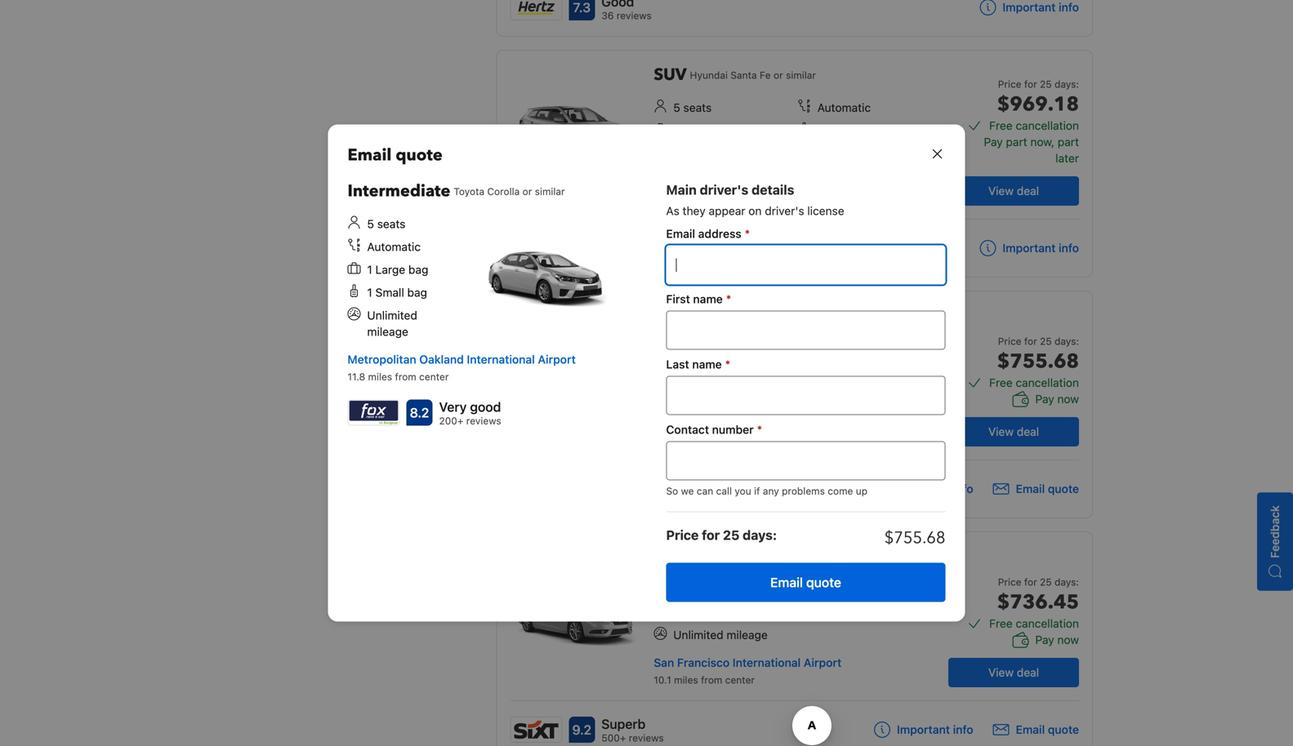 Task type: locate. For each thing, give the bounding box(es) containing it.
from right 10.1
[[701, 675, 722, 686]]

0 vertical spatial unlimited
[[367, 309, 417, 322]]

similar inside email quote dialog
[[535, 186, 565, 197]]

or
[[774, 69, 783, 81], [522, 186, 532, 197], [829, 310, 838, 322], [827, 551, 836, 563]]

they
[[683, 204, 706, 218]]

0 vertical spatial san francisco international airport button
[[654, 174, 841, 188]]

price
[[998, 78, 1021, 90], [998, 336, 1021, 347], [666, 528, 699, 543], [998, 577, 1021, 588]]

metropolitan oakland international airport button
[[348, 353, 576, 366], [654, 415, 882, 429]]

product card group containing $755.68
[[496, 291, 1093, 519]]

miles for $969.18
[[674, 193, 698, 204]]

unlimited inside email quote dialog
[[367, 309, 417, 322]]

2 view deal from the top
[[988, 425, 1039, 439]]

email
[[348, 144, 392, 167], [666, 227, 695, 241], [1016, 482, 1045, 496], [770, 575, 803, 591], [1016, 723, 1045, 737]]

2 free cancellation from the top
[[989, 376, 1079, 390]]

san for $736.45
[[654, 656, 674, 670]]

0 horizontal spatial toyota
[[454, 186, 484, 197]]

1 vertical spatial unlimited
[[673, 629, 723, 642]]

similar
[[786, 69, 816, 81], [535, 186, 565, 197], [841, 310, 871, 322], [839, 551, 869, 563]]

oakland
[[419, 353, 464, 366], [725, 415, 770, 429]]

None email field
[[666, 245, 945, 285]]

11.8 inside san francisco international airport 11.8 miles from center
[[654, 193, 671, 204]]

price inside price for 25 days: $736.45
[[998, 577, 1021, 588]]

5
[[673, 101, 680, 114], [367, 217, 374, 231], [673, 342, 680, 355]]

1 small bag for $755.68
[[817, 365, 877, 378]]

0 vertical spatial deal
[[1017, 184, 1039, 198]]

miles up "supplied by fox" image
[[368, 371, 392, 383]]

supplied by thrifty image
[[511, 236, 561, 261]]

0 horizontal spatial metropolitan
[[348, 353, 416, 366]]

5 seats inside email quote dialog
[[367, 217, 405, 231]]

1 vertical spatial view deal
[[988, 425, 1039, 439]]

san inside san francisco international airport 11.8 miles from center
[[654, 174, 674, 188]]

1 horizontal spatial oakland
[[725, 415, 770, 429]]

international inside san francisco international airport 11.8 miles from center
[[733, 174, 801, 188]]

1 large bag for $755.68
[[673, 365, 735, 378]]

*
[[745, 227, 750, 241], [726, 292, 731, 306], [725, 358, 730, 371], [757, 423, 762, 437]]

1 small bag inside email quote dialog
[[367, 286, 427, 299]]

1 horizontal spatial metropolitan
[[654, 415, 722, 429]]

pay for $755.68
[[1035, 392, 1054, 406]]

can
[[697, 486, 713, 497]]

2 vertical spatial free cancellation
[[989, 617, 1079, 631]]

1 part from the left
[[1006, 135, 1027, 149]]

1 vertical spatial pay now
[[1035, 633, 1079, 647]]

2 pay now from the top
[[1035, 633, 1079, 647]]

francisco inside san francisco international airport 10.1 miles from center
[[677, 656, 730, 670]]

1 vertical spatial now
[[1057, 633, 1079, 647]]

1 vertical spatial francisco
[[677, 656, 730, 670]]

center inside email quote dialog
[[419, 371, 449, 383]]

1 vertical spatial corolla
[[793, 310, 826, 322]]

you
[[735, 486, 751, 497]]

25 inside "price for 25 days: $969.18"
[[1040, 78, 1052, 90]]

8.2
[[410, 405, 429, 421]]

for inside price for 25 days: $755.68
[[1024, 336, 1037, 347]]

price element
[[884, 527, 945, 550]]

view deal button for $755.68
[[948, 417, 1079, 447]]

oakland right contact
[[725, 415, 770, 429]]

cancellation
[[1016, 119, 1079, 132], [1016, 376, 1079, 390], [1016, 617, 1079, 631]]

cancellation down $736.45
[[1016, 617, 1079, 631]]

now down $736.45
[[1057, 633, 1079, 647]]

2 vertical spatial pay
[[1035, 633, 1054, 647]]

0 vertical spatial corolla
[[487, 186, 520, 197]]

1 horizontal spatial mileage
[[727, 629, 768, 642]]

main
[[666, 182, 697, 198]]

part left now,
[[1006, 135, 1027, 149]]

free for $969.18
[[989, 119, 1013, 132]]

0 horizontal spatial unlimited
[[367, 309, 417, 322]]

0 vertical spatial metropolitan
[[348, 353, 416, 366]]

from for $736.45
[[701, 675, 722, 686]]

view deal button down pay part now, part later
[[948, 176, 1079, 206]]

deal down price for 25 days: $755.68
[[1017, 425, 1039, 439]]

so we can call you if any problems come up alert
[[666, 484, 945, 499]]

from up '8.2'
[[395, 371, 416, 383]]

1 vertical spatial metropolitan oakland international airport button
[[654, 415, 882, 429]]

product card group containing $736.45
[[496, 532, 1093, 747]]

0 horizontal spatial corolla
[[487, 186, 520, 197]]

san inside san francisco international airport 10.1 miles from center
[[654, 656, 674, 670]]

1 horizontal spatial unlimited
[[673, 629, 723, 642]]

or inside suv hyundai santa fe or similar
[[774, 69, 783, 81]]

1 vertical spatial email quote button
[[666, 563, 945, 602]]

for
[[1024, 78, 1037, 90], [1024, 336, 1037, 347], [702, 528, 720, 543], [1024, 577, 1037, 588]]

1 vertical spatial driver's
[[765, 204, 804, 218]]

200+
[[439, 415, 463, 427]]

email quote button for $755.68
[[993, 481, 1079, 497]]

0 vertical spatial email quote button
[[993, 481, 1079, 497]]

0 vertical spatial seats
[[683, 101, 712, 114]]

center for $736.45
[[725, 675, 755, 686]]

similar for "product card" group containing $736.45
[[839, 551, 869, 563]]

for inside price for 25 days: $736.45
[[1024, 577, 1037, 588]]

quote
[[396, 144, 443, 167], [1048, 482, 1079, 496], [806, 575, 841, 591], [1048, 723, 1079, 737]]

name right last
[[692, 358, 722, 371]]

deal down $736.45
[[1017, 666, 1039, 680]]

name
[[693, 292, 723, 306], [692, 358, 722, 371]]

0 vertical spatial metropolitan oakland international airport button
[[348, 353, 576, 366]]

pay
[[984, 135, 1003, 149], [1035, 392, 1054, 406], [1035, 633, 1054, 647]]

1 deal from the top
[[1017, 184, 1039, 198]]

11.8
[[654, 193, 671, 204], [348, 371, 365, 383], [654, 434, 671, 445]]

0 vertical spatial intermediate
[[348, 180, 450, 203]]

* for last name *
[[725, 358, 730, 371]]

miles inside san francisco international airport 10.1 miles from center
[[674, 675, 698, 686]]

san up as
[[654, 174, 674, 188]]

11.8 left they
[[654, 193, 671, 204]]

product card group
[[496, 0, 1093, 37], [496, 50, 1093, 278], [348, 180, 637, 455], [496, 291, 1093, 519], [496, 532, 1093, 747]]

driver's
[[700, 182, 748, 198], [765, 204, 804, 218]]

francisco
[[677, 174, 730, 188], [677, 656, 730, 670]]

large for $736.45
[[682, 606, 711, 619]]

0 vertical spatial 5
[[673, 101, 680, 114]]

0 vertical spatial san
[[654, 174, 674, 188]]

deal for $755.68
[[1017, 425, 1039, 439]]

2 vertical spatial cancellation
[[1016, 617, 1079, 631]]

mileage
[[367, 325, 408, 339], [727, 629, 768, 642]]

reviews
[[466, 415, 501, 427]]

free down $736.45
[[989, 617, 1013, 631]]

2 vertical spatial deal
[[1017, 666, 1039, 680]]

0 vertical spatial 11.8
[[654, 193, 671, 204]]

metropolitan down last name *
[[654, 415, 722, 429]]

2 view from the top
[[988, 425, 1014, 439]]

on
[[748, 204, 762, 218]]

0 vertical spatial view deal
[[988, 184, 1039, 198]]

days: inside price for 25 days: $736.45
[[1055, 577, 1079, 588]]

free cancellation for $736.45
[[989, 617, 1079, 631]]

5 seats for $969.18
[[673, 101, 712, 114]]

metropolitan oakland international airport 11.8 miles from center
[[348, 353, 576, 383], [654, 415, 882, 445]]

days: inside price for 25 days: $755.68
[[1055, 336, 1079, 347]]

miles up email address *
[[674, 193, 698, 204]]

pay down price for 25 days: $755.68
[[1035, 392, 1054, 406]]

metropolitan for "metropolitan oakland international airport" button related to "product card" group containing $755.68
[[654, 415, 722, 429]]

price inside price for 25 days: $755.68
[[998, 336, 1021, 347]]

1 horizontal spatial part
[[1058, 135, 1079, 149]]

0 vertical spatial oakland
[[419, 353, 464, 366]]

cancellation up now,
[[1016, 119, 1079, 132]]

1 vertical spatial free
[[989, 376, 1013, 390]]

from right main
[[701, 193, 723, 204]]

2 san francisco international airport button from the top
[[654, 656, 841, 670]]

25
[[1040, 78, 1052, 90], [1040, 336, 1052, 347], [723, 528, 740, 543], [1040, 577, 1052, 588]]

0 vertical spatial name
[[693, 292, 723, 306]]

1 vertical spatial san francisco international airport button
[[654, 656, 841, 670]]

2 cancellation from the top
[[1016, 376, 1079, 390]]

large
[[683, 124, 713, 137], [375, 263, 405, 276], [682, 365, 711, 378], [682, 606, 711, 619]]

1 vertical spatial 5
[[367, 217, 374, 231]]

1 vertical spatial seats
[[377, 217, 405, 231]]

customer rating 8.2 very good element
[[439, 397, 501, 417]]

2 vertical spatial seats
[[683, 342, 712, 355]]

1 vertical spatial unlimited mileage
[[673, 629, 768, 642]]

$969.18
[[997, 91, 1079, 118]]

1 vertical spatial 1 large bag
[[673, 365, 735, 378]]

mileage inside email quote dialog
[[367, 325, 408, 339]]

1 francisco from the top
[[677, 174, 730, 188]]

miles right 10.1
[[674, 675, 698, 686]]

1 vertical spatial mileage
[[727, 629, 768, 642]]

contact number *
[[666, 423, 762, 437]]

3 free cancellation from the top
[[989, 617, 1079, 631]]

view deal button for $736.45
[[948, 658, 1079, 688]]

25 inside price for 25 days: $736.45
[[1040, 577, 1052, 588]]

1 vertical spatial view deal button
[[948, 417, 1079, 447]]

corolla
[[487, 186, 520, 197], [793, 310, 826, 322]]

details
[[752, 182, 794, 198]]

price inside "price for 25 days: $969.18"
[[998, 78, 1021, 90]]

2 vertical spatial 5 seats
[[673, 342, 712, 355]]

3 deal from the top
[[1017, 666, 1039, 680]]

2 san from the top
[[654, 656, 674, 670]]

* right last
[[725, 358, 730, 371]]

name right first
[[693, 292, 723, 306]]

price for 25 days: $736.45
[[997, 577, 1079, 616]]

san up 10.1
[[654, 656, 674, 670]]

miles
[[674, 193, 698, 204], [368, 371, 392, 383], [674, 434, 698, 445], [674, 675, 698, 686]]

2 deal from the top
[[1017, 425, 1039, 439]]

0 vertical spatial free cancellation
[[989, 119, 1079, 132]]

3 view deal from the top
[[988, 666, 1039, 680]]

1 free cancellation from the top
[[989, 119, 1079, 132]]

view deal down price for 25 days: $755.68
[[988, 425, 1039, 439]]

1 vertical spatial metropolitan
[[654, 415, 722, 429]]

* for email address *
[[745, 227, 750, 241]]

metropolitan inside email quote dialog
[[348, 353, 416, 366]]

seats inside email quote dialog
[[377, 217, 405, 231]]

international for $736.45
[[733, 656, 801, 670]]

1 vertical spatial cancellation
[[1016, 376, 1079, 390]]

metropolitan oakland international airport button for "product card" group containing $755.68
[[654, 415, 882, 429]]

0 vertical spatial free
[[989, 119, 1013, 132]]

product card group containing intermediate
[[348, 180, 637, 455]]

similar inside suv hyundai santa fe or similar
[[786, 69, 816, 81]]

1 cancellation from the top
[[1016, 119, 1079, 132]]

0 vertical spatial metropolitan oakland international airport 11.8 miles from center
[[348, 353, 576, 383]]

1 vertical spatial view
[[988, 425, 1014, 439]]

bag
[[857, 124, 877, 137], [408, 263, 428, 276], [407, 286, 427, 299], [715, 365, 735, 378], [857, 365, 877, 378], [715, 606, 735, 619], [857, 606, 877, 619]]

free cancellation
[[989, 119, 1079, 132], [989, 376, 1079, 390], [989, 617, 1079, 631]]

important info
[[1003, 0, 1079, 14], [1003, 241, 1079, 255], [897, 482, 973, 496], [897, 723, 973, 737]]

unlimited
[[367, 309, 417, 322], [673, 629, 723, 642]]

1 vertical spatial deal
[[1017, 425, 1039, 439]]

important info button
[[980, 0, 1079, 16], [980, 240, 1079, 256], [874, 481, 973, 497], [874, 722, 973, 738]]

0 horizontal spatial metropolitan oakland international airport button
[[348, 353, 576, 366]]

view deal button down $736.45
[[948, 658, 1079, 688]]

5 for $969.18
[[673, 101, 680, 114]]

miles left the number
[[674, 434, 698, 445]]

1 horizontal spatial toyota
[[760, 310, 791, 322]]

0 vertical spatial driver's
[[700, 182, 748, 198]]

0 horizontal spatial metropolitan oakland international airport 11.8 miles from center
[[348, 353, 576, 383]]

email address *
[[666, 227, 750, 241]]

center inside san francisco international airport 11.8 miles from center
[[725, 193, 755, 204]]

days: for $736.45
[[1055, 577, 1079, 588]]

* down on
[[745, 227, 750, 241]]

airport
[[804, 174, 841, 188], [538, 353, 576, 366], [844, 415, 882, 429], [804, 656, 841, 670]]

0 horizontal spatial oakland
[[419, 353, 464, 366]]

0 vertical spatial view
[[988, 184, 1014, 198]]

1 large bag for $736.45
[[673, 606, 735, 619]]

we
[[681, 486, 694, 497]]

free
[[989, 119, 1013, 132], [989, 376, 1013, 390], [989, 617, 1013, 631]]

free down price for 25 days: $755.68
[[989, 376, 1013, 390]]

* right the number
[[757, 423, 762, 437]]

view deal down $736.45
[[988, 666, 1039, 680]]

* right first
[[726, 292, 731, 306]]

unlimited mileage
[[367, 309, 417, 339], [673, 629, 768, 642]]

automatic inside email quote dialog
[[367, 240, 421, 254]]

metropolitan oakland international airport 11.8 miles from center up so we can call you if any problems come up
[[654, 415, 882, 445]]

none text field inside email quote dialog
[[666, 311, 945, 350]]

email quote button
[[993, 481, 1079, 497], [666, 563, 945, 602], [993, 722, 1079, 738]]

view
[[988, 184, 1014, 198], [988, 425, 1014, 439], [988, 666, 1014, 680]]

1
[[817, 124, 823, 137], [367, 263, 372, 276], [367, 286, 372, 299], [673, 365, 679, 378], [817, 365, 823, 378], [673, 606, 679, 619], [817, 606, 823, 619]]

feedback button
[[1257, 493, 1293, 591]]

0 vertical spatial now
[[1057, 392, 1079, 406]]

for inside "price for 25 days: $969.18"
[[1024, 78, 1037, 90]]

days:
[[1055, 78, 1079, 90], [1055, 336, 1079, 347], [743, 528, 777, 543], [1055, 577, 1079, 588]]

1 view from the top
[[988, 184, 1014, 198]]

or inside email quote dialog
[[522, 186, 532, 197]]

1 vertical spatial $755.68
[[884, 527, 945, 550]]

free cancellation down $736.45
[[989, 617, 1079, 631]]

1 view deal button from the top
[[948, 176, 1079, 206]]

0 horizontal spatial unlimited mileage
[[367, 309, 417, 339]]

important
[[1003, 0, 1056, 14], [1003, 241, 1056, 255], [897, 482, 950, 496], [897, 723, 950, 737]]

1 horizontal spatial intermediate toyota corolla or similar
[[654, 305, 871, 327]]

appear
[[709, 204, 745, 218]]

2
[[673, 124, 680, 137]]

0 vertical spatial pay now
[[1035, 392, 1079, 406]]

None text field
[[666, 376, 945, 415]]

deal
[[1017, 184, 1039, 198], [1017, 425, 1039, 439], [1017, 666, 1039, 680]]

email quote button for $736.45
[[993, 722, 1079, 738]]

2 vertical spatial 1 large bag
[[673, 606, 735, 619]]

san francisco international airport button for $736.45
[[654, 656, 841, 670]]

driver's down details
[[765, 204, 804, 218]]

1 large bag inside email quote dialog
[[367, 263, 428, 276]]

for for $736.45
[[1024, 577, 1037, 588]]

days: inside "price for 25 days: $969.18"
[[1055, 78, 1079, 90]]

0 vertical spatial pay
[[984, 135, 1003, 149]]

1 vertical spatial toyota
[[760, 310, 791, 322]]

san francisco international airport button
[[654, 174, 841, 188], [654, 656, 841, 670]]

1 small bag
[[817, 124, 877, 137], [367, 286, 427, 299], [817, 365, 877, 378], [817, 606, 877, 619]]

0 vertical spatial cancellation
[[1016, 119, 1079, 132]]

san for $969.18
[[654, 174, 674, 188]]

very
[[439, 399, 467, 415]]

name for last name
[[692, 358, 722, 371]]

cancellation down price for 25 days: $755.68
[[1016, 376, 1079, 390]]

pay now down $736.45
[[1035, 633, 1079, 647]]

product card group containing $969.18
[[496, 50, 1093, 278]]

or inside intermediate nissan sentra or similar
[[827, 551, 836, 563]]

san
[[654, 174, 674, 188], [654, 656, 674, 670]]

0 vertical spatial view deal button
[[948, 176, 1079, 206]]

pay now
[[1035, 392, 1079, 406], [1035, 633, 1079, 647]]

corolla inside email quote dialog
[[487, 186, 520, 197]]

metropolitan oakland international airport button up so we can call you if any problems come up
[[654, 415, 882, 429]]

5 inside email quote dialog
[[367, 217, 374, 231]]

unlimited mileage inside email quote dialog
[[367, 309, 417, 339]]

0 vertical spatial intermediate toyota corolla or similar
[[348, 180, 565, 203]]

0 vertical spatial 1 large bag
[[367, 263, 428, 276]]

intermediate for $736.45
[[654, 546, 757, 568]]

2 view deal button from the top
[[948, 417, 1079, 447]]

1 free from the top
[[989, 119, 1013, 132]]

free up pay part now, part later
[[989, 119, 1013, 132]]

3 view from the top
[[988, 666, 1014, 680]]

metropolitan up "supplied by fox" image
[[348, 353, 416, 366]]

3 view deal button from the top
[[948, 658, 1079, 688]]

2 vertical spatial view deal button
[[948, 658, 1079, 688]]

11.8 up so
[[654, 434, 671, 445]]

1 vertical spatial name
[[692, 358, 722, 371]]

view deal down pay part now, part later
[[988, 184, 1039, 198]]

international for $969.18
[[733, 174, 801, 188]]

0 horizontal spatial $755.68
[[884, 527, 945, 550]]

free cancellation up now,
[[989, 119, 1079, 132]]

2 vertical spatial free
[[989, 617, 1013, 631]]

none text field inside email quote dialog
[[666, 376, 945, 415]]

toyota for "product card" group containing $755.68
[[760, 310, 791, 322]]

view deal
[[988, 184, 1039, 198], [988, 425, 1039, 439], [988, 666, 1039, 680]]

1 vertical spatial free cancellation
[[989, 376, 1079, 390]]

bags
[[716, 124, 742, 137]]

5 for $755.68
[[673, 342, 680, 355]]

miles inside san francisco international airport 11.8 miles from center
[[674, 193, 698, 204]]

pay down $736.45
[[1035, 633, 1054, 647]]

oakland up very at the left of page
[[419, 353, 464, 366]]

number
[[712, 423, 754, 437]]

metropolitan oakland international airport 11.8 miles from center up customer rating 8.2 very good element
[[348, 353, 576, 383]]

airport inside san francisco international airport 10.1 miles from center
[[804, 656, 841, 670]]

similar for "product card" group containing $755.68
[[841, 310, 871, 322]]

airport inside san francisco international airport 11.8 miles from center
[[804, 174, 841, 188]]

from inside san francisco international airport 11.8 miles from center
[[701, 193, 723, 204]]

0 vertical spatial 5 seats
[[673, 101, 712, 114]]

now down price for 25 days: $755.68
[[1057, 392, 1079, 406]]

1 san francisco international airport button from the top
[[654, 174, 841, 188]]

1 view deal from the top
[[988, 184, 1039, 198]]

1 horizontal spatial driver's
[[765, 204, 804, 218]]

view deal button
[[948, 176, 1079, 206], [948, 417, 1079, 447], [948, 658, 1079, 688]]

francisco inside san francisco international airport 11.8 miles from center
[[677, 174, 730, 188]]

days: for $755.68
[[1055, 336, 1079, 347]]

from
[[701, 193, 723, 204], [395, 371, 416, 383], [701, 434, 723, 445], [701, 675, 722, 686]]

deal down pay part now, part later
[[1017, 184, 1039, 198]]

0 horizontal spatial mileage
[[367, 325, 408, 339]]

11.8 inside email quote dialog
[[348, 371, 365, 383]]

1 vertical spatial intermediate
[[654, 305, 757, 327]]

0 vertical spatial francisco
[[677, 174, 730, 188]]

1 horizontal spatial $755.68
[[997, 348, 1079, 375]]

0 horizontal spatial intermediate toyota corolla or similar
[[348, 180, 565, 203]]

metropolitan oakland international airport button up customer rating 8.2 very good element
[[348, 353, 576, 366]]

international
[[733, 174, 801, 188], [467, 353, 535, 366], [773, 415, 841, 429], [733, 656, 801, 670]]

now,
[[1030, 135, 1055, 149]]

1 san from the top
[[654, 174, 674, 188]]

part up later
[[1058, 135, 1079, 149]]

3 cancellation from the top
[[1016, 617, 1079, 631]]

large inside email quote dialog
[[375, 263, 405, 276]]

intermediate toyota corolla or similar inside email quote dialog
[[348, 180, 565, 203]]

11.8 up "supplied by fox" image
[[348, 371, 365, 383]]

mileage for intermediate nissan sentra or similar
[[727, 629, 768, 642]]

pay now down price for 25 days: $755.68
[[1035, 392, 1079, 406]]

2 vertical spatial intermediate
[[654, 546, 757, 568]]

0 vertical spatial mileage
[[367, 325, 408, 339]]

small for $736.45
[[826, 606, 854, 619]]

1 horizontal spatial unlimited mileage
[[673, 629, 768, 642]]

* for first name *
[[726, 292, 731, 306]]

1 vertical spatial pay
[[1035, 392, 1054, 406]]

1 pay now from the top
[[1035, 392, 1079, 406]]

0 horizontal spatial part
[[1006, 135, 1027, 149]]

10.1
[[654, 675, 671, 686]]

2 vertical spatial 5
[[673, 342, 680, 355]]

free cancellation down price for 25 days: $755.68
[[989, 376, 1079, 390]]

toyota inside email quote dialog
[[454, 186, 484, 197]]

large for $969.18
[[683, 124, 713, 137]]

1 now from the top
[[1057, 392, 1079, 406]]

view deal button down price for 25 days: $755.68
[[948, 417, 1079, 447]]

None text field
[[666, 311, 945, 350]]

main driver's details as they appear on driver's license
[[666, 182, 844, 218]]

1 vertical spatial 5 seats
[[367, 217, 405, 231]]

from up can
[[701, 434, 723, 445]]

2 vertical spatial email quote button
[[993, 722, 1079, 738]]

email quote
[[348, 144, 443, 167], [1016, 482, 1079, 496], [770, 575, 841, 591], [1016, 723, 1079, 737]]

3 free from the top
[[989, 617, 1013, 631]]

similar inside intermediate nissan sentra or similar
[[839, 551, 869, 563]]

center inside san francisco international airport 10.1 miles from center
[[725, 675, 755, 686]]

2 francisco from the top
[[677, 656, 730, 670]]

2 free from the top
[[989, 376, 1013, 390]]

oakland inside email quote dialog
[[419, 353, 464, 366]]

view deal for $755.68
[[988, 425, 1039, 439]]

25 inside price for 25 days: $755.68
[[1040, 336, 1052, 347]]

any
[[763, 486, 779, 497]]

$755.68
[[997, 348, 1079, 375], [884, 527, 945, 550]]

driver's up appear
[[700, 182, 748, 198]]

nissan
[[760, 551, 791, 563]]

1 vertical spatial 11.8
[[348, 371, 365, 383]]

2 now from the top
[[1057, 633, 1079, 647]]

last name *
[[666, 358, 730, 371]]

None telephone field
[[666, 441, 945, 481]]

0 vertical spatial toyota
[[454, 186, 484, 197]]

2 vertical spatial 11.8
[[654, 434, 671, 445]]

airport for $969.18
[[804, 174, 841, 188]]

intermediate toyota corolla or similar
[[348, 180, 565, 203], [654, 305, 871, 327]]

pay left now,
[[984, 135, 1003, 149]]

from inside san francisco international airport 10.1 miles from center
[[701, 675, 722, 686]]

international inside san francisco international airport 10.1 miles from center
[[733, 656, 801, 670]]

1 horizontal spatial metropolitan oakland international airport button
[[654, 415, 882, 429]]

small inside email quote dialog
[[375, 286, 404, 299]]

seats
[[683, 101, 712, 114], [377, 217, 405, 231], [683, 342, 712, 355]]



Task type: describe. For each thing, give the bounding box(es) containing it.
sentra
[[794, 551, 824, 563]]

automatic for $755.68
[[817, 342, 871, 355]]

problems
[[782, 486, 825, 497]]

25 for $755.68
[[1040, 336, 1052, 347]]

as
[[666, 204, 679, 218]]

suv hyundai santa fe or similar
[[654, 64, 816, 86]]

days: inside email quote dialog
[[743, 528, 777, 543]]

view for $969.18
[[988, 184, 1014, 198]]

now for $755.68
[[1057, 392, 1079, 406]]

supplied by fox image
[[348, 401, 399, 425]]

supplied by hertz image
[[511, 0, 561, 20]]

pay now for $755.68
[[1035, 392, 1079, 406]]

unlimited mileage for intermediate toyota corolla or similar
[[367, 309, 417, 339]]

supplied by sixt image
[[511, 718, 561, 742]]

product card group containing important info
[[496, 0, 1093, 37]]

feedback
[[1268, 506, 1282, 559]]

pay part now, part later
[[984, 135, 1079, 165]]

address
[[698, 227, 741, 241]]

metropolitan for "metropolitan oakland international airport" button corresponding to "product card" group containing intermediate
[[348, 353, 416, 366]]

email quote button inside email quote dialog
[[666, 563, 945, 602]]

metropolitan oakland international airport button for "product card" group containing intermediate
[[348, 353, 576, 366]]

view for $736.45
[[988, 666, 1014, 680]]

intermediate for $755.68
[[654, 305, 757, 327]]

for for $755.68
[[1024, 336, 1037, 347]]

0 vertical spatial $755.68
[[997, 348, 1079, 375]]

small for $969.18
[[826, 124, 854, 137]]

seats for $969.18
[[683, 101, 712, 114]]

2 part from the left
[[1058, 135, 1079, 149]]

1 vertical spatial oakland
[[725, 415, 770, 429]]

francisco for $736.45
[[677, 656, 730, 670]]

pay inside pay part now, part later
[[984, 135, 1003, 149]]

intermediate nissan sentra or similar
[[654, 546, 869, 568]]

price for $755.68
[[998, 336, 1021, 347]]

from for $755.68
[[701, 434, 723, 445]]

from for $969.18
[[701, 193, 723, 204]]

25 inside email quote dialog
[[723, 528, 740, 543]]

call
[[716, 486, 732, 497]]

1 horizontal spatial corolla
[[793, 310, 826, 322]]

if
[[754, 486, 760, 497]]

deal for $736.45
[[1017, 666, 1039, 680]]

days: for $969.18
[[1055, 78, 1079, 90]]

$736.45
[[997, 589, 1079, 616]]

1 small bag for $969.18
[[817, 124, 877, 137]]

11.8 for $755.68
[[654, 434, 671, 445]]

5 seats for $755.68
[[673, 342, 712, 355]]

san francisco international airport 10.1 miles from center
[[654, 656, 841, 686]]

toyota for "product card" group containing intermediate
[[454, 186, 484, 197]]

none email field inside email quote dialog
[[666, 245, 945, 285]]

unlimited for intermediate toyota corolla or similar
[[367, 309, 417, 322]]

first
[[666, 292, 690, 306]]

so we can call you if any problems come up
[[666, 486, 868, 497]]

automatic for $736.45
[[817, 583, 871, 596]]

up
[[856, 486, 868, 497]]

price for $736.45
[[998, 577, 1021, 588]]

none telephone field inside email quote dialog
[[666, 441, 945, 481]]

pay now for $736.45
[[1035, 633, 1079, 647]]

center for $969.18
[[725, 193, 755, 204]]

1 vertical spatial intermediate toyota corolla or similar
[[654, 305, 871, 327]]

price for 25 days:
[[666, 528, 777, 543]]

so
[[666, 486, 678, 497]]

or for "product card" group containing intermediate
[[522, 186, 532, 197]]

email quote dialog
[[308, 105, 985, 642]]

2 large bags
[[673, 124, 742, 137]]

good
[[470, 399, 501, 415]]

miles for $736.45
[[674, 675, 698, 686]]

suv
[[654, 64, 687, 86]]

airport inside email quote dialog
[[538, 353, 576, 366]]

price inside email quote dialog
[[666, 528, 699, 543]]

or for "product card" group containing $736.45
[[827, 551, 836, 563]]

25 for $969.18
[[1040, 78, 1052, 90]]

now for $736.45
[[1057, 633, 1079, 647]]

cancellation for $969.18
[[1016, 119, 1079, 132]]

free cancellation for $969.18
[[989, 119, 1079, 132]]

view deal for $736.45
[[988, 666, 1039, 680]]

center for $755.68
[[725, 434, 755, 445]]

deal for $969.18
[[1017, 184, 1039, 198]]

santa
[[730, 69, 757, 81]]

view for $755.68
[[988, 425, 1014, 439]]

free for $755.68
[[989, 376, 1013, 390]]

price for 25 days: $755.68
[[997, 336, 1079, 375]]

international inside email quote dialog
[[467, 353, 535, 366]]

for inside email quote dialog
[[702, 528, 720, 543]]

san francisco international airport button for $969.18
[[654, 174, 841, 188]]

price for $969.18
[[998, 78, 1021, 90]]

name for first name
[[693, 292, 723, 306]]

last
[[666, 358, 689, 371]]

product card group inside email quote dialog
[[348, 180, 637, 455]]

license
[[807, 204, 844, 218]]

miles for $755.68
[[674, 434, 698, 445]]

come
[[828, 486, 853, 497]]

intermediate inside email quote dialog
[[348, 180, 450, 203]]

cancellation for $755.68
[[1016, 376, 1079, 390]]

1 vertical spatial metropolitan oakland international airport 11.8 miles from center
[[654, 415, 882, 445]]

unlimited for intermediate nissan sentra or similar
[[673, 629, 723, 642]]

very good 200+ reviews
[[439, 399, 501, 427]]

unlimited mileage for intermediate nissan sentra or similar
[[673, 629, 768, 642]]

or for "product card" group containing $755.68
[[829, 310, 838, 322]]

miles inside email quote dialog
[[368, 371, 392, 383]]

pay for $736.45
[[1035, 633, 1054, 647]]

from inside email quote dialog
[[395, 371, 416, 383]]

later
[[1055, 152, 1079, 165]]

san francisco international airport 11.8 miles from center
[[654, 174, 841, 204]]

similar for "product card" group containing intermediate
[[535, 186, 565, 197]]

free for $736.45
[[989, 617, 1013, 631]]

fe
[[760, 69, 771, 81]]

for for $969.18
[[1024, 78, 1037, 90]]

francisco for $969.18
[[677, 174, 730, 188]]

25 for $736.45
[[1040, 577, 1052, 588]]

view deal button for $969.18
[[948, 176, 1079, 206]]

contact
[[666, 423, 709, 437]]

small for $755.68
[[826, 365, 854, 378]]

$755.68 inside email quote dialog
[[884, 527, 945, 550]]

view deal for $969.18
[[988, 184, 1039, 198]]

* for contact number *
[[757, 423, 762, 437]]

cancellation for $736.45
[[1016, 617, 1079, 631]]

8.2 element
[[406, 400, 433, 426]]

hyundai
[[690, 69, 728, 81]]

first name *
[[666, 292, 731, 306]]

large for $755.68
[[682, 365, 711, 378]]

price for 25 days: $969.18
[[997, 78, 1079, 118]]

automatic for $969.18
[[817, 101, 871, 114]]

free cancellation for $755.68
[[989, 376, 1079, 390]]

11.8 for $969.18
[[654, 193, 671, 204]]

airport for $736.45
[[804, 656, 841, 670]]

metropolitan oakland international airport 11.8 miles from center inside email quote dialog
[[348, 353, 576, 383]]

airport for $755.68
[[844, 415, 882, 429]]

seats for $755.68
[[683, 342, 712, 355]]



Task type: vqa. For each thing, say whether or not it's contained in the screenshot.
top driver's
yes



